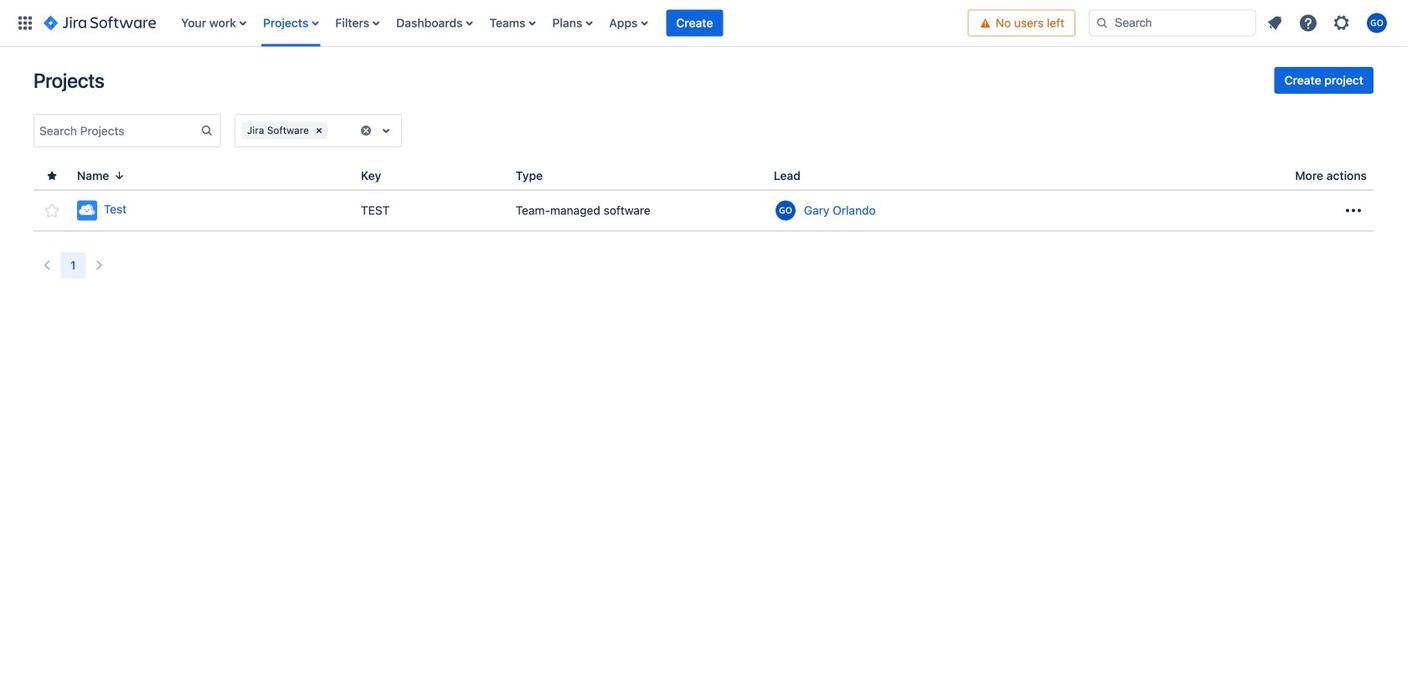 Task type: vqa. For each thing, say whether or not it's contained in the screenshot.
Add People image
no



Task type: describe. For each thing, give the bounding box(es) containing it.
primary element
[[10, 0, 968, 47]]

your profile and settings image
[[1368, 13, 1388, 33]]

Search Projects text field
[[34, 119, 200, 142]]

settings image
[[1332, 13, 1353, 33]]

previous image
[[37, 256, 57, 276]]

0 horizontal spatial list
[[173, 0, 968, 47]]

open image
[[376, 121, 396, 141]]

1 horizontal spatial list
[[1260, 8, 1398, 38]]

search image
[[1096, 16, 1109, 30]]

Search field
[[1089, 10, 1257, 36]]



Task type: locate. For each thing, give the bounding box(es) containing it.
jira software image
[[44, 13, 156, 33], [44, 13, 156, 33]]

None search field
[[1089, 10, 1257, 36]]

appswitcher icon image
[[15, 13, 35, 33]]

banner
[[0, 0, 1408, 47]]

help image
[[1299, 13, 1319, 33]]

star test image
[[42, 201, 62, 221]]

clear image
[[312, 124, 326, 137]]

clear image
[[359, 124, 373, 137]]

notifications image
[[1265, 13, 1285, 33]]

next image
[[89, 256, 109, 276]]

list
[[173, 0, 968, 47], [1260, 8, 1398, 38]]

group
[[1275, 67, 1374, 94]]

list item
[[667, 0, 724, 47]]

more image
[[1344, 201, 1364, 221]]



